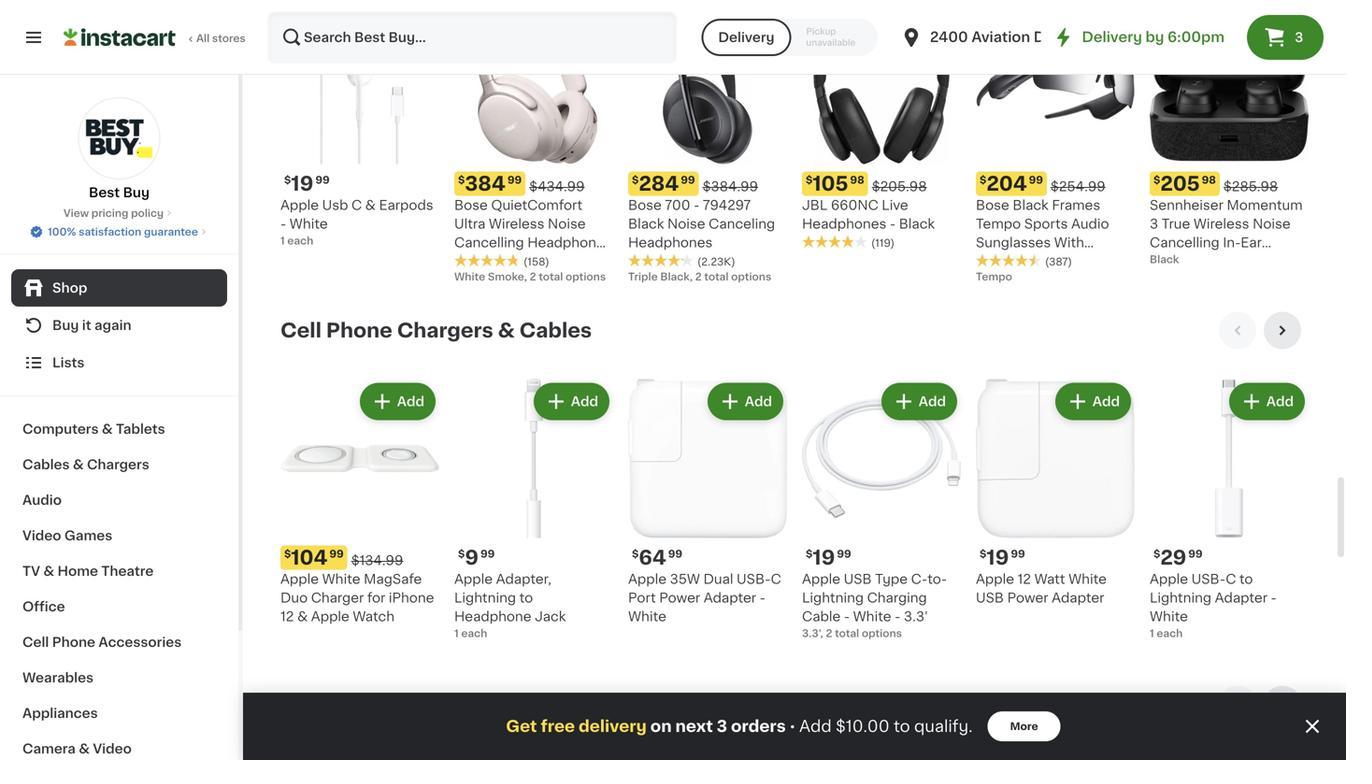Task type: vqa. For each thing, say whether or not it's contained in the screenshot.
$ in the $ 64 99
yes



Task type: describe. For each thing, give the bounding box(es) containing it.
black down the true
[[1150, 254, 1179, 265]]

Search field
[[269, 13, 675, 62]]

bose quietcomfort ultra wireless noise cancelling headphones with spatial audio, over-the-ear headphones with mic - white smoke
[[454, 199, 612, 324]]

policy
[[131, 208, 164, 218]]

99 inside $ 384 99
[[508, 175, 522, 185]]

204
[[987, 174, 1027, 194]]

add button for apple usb c & earpods - white
[[362, 11, 434, 44]]

headphone
[[454, 610, 532, 623]]

bose for 204
[[976, 199, 1010, 212]]

$ 29 99
[[1154, 548, 1203, 567]]

add for apple usb c & earpods - white
[[397, 21, 424, 34]]

audio inside $ 204 99 $254.99 bose black frames tempo sports audio sunglasses with polarized lenses
[[1071, 217, 1109, 230]]

105
[[813, 174, 848, 194]]

$134.99
[[351, 554, 403, 567]]

video inside camera & video link
[[93, 742, 132, 755]]

104
[[291, 548, 328, 567]]

3.3',
[[802, 628, 823, 639]]

2 horizontal spatial $ 19 99
[[980, 548, 1025, 567]]

earpods
[[379, 199, 433, 212]]

add button for apple adapter, lightning to headphone jack
[[535, 385, 608, 418]]

white inside bose quietcomfort ultra wireless noise cancelling headphones with spatial audio, over-the-ear headphones with mic - white smoke
[[454, 311, 493, 324]]

2 tempo from the top
[[976, 272, 1012, 282]]

cables & chargers link
[[11, 447, 227, 482]]

700
[[665, 199, 690, 212]]

tv & home theatre link
[[11, 553, 227, 589]]

lightning inside apple usb type c-to- lightning charging cable - white - 3.3' 3.3', 2 total options
[[802, 591, 864, 604]]

more button
[[988, 711, 1061, 741]]

headphones down "the-"
[[454, 292, 539, 305]]

c inside apple 35w dual usb-c port power adapter - white
[[771, 573, 781, 586]]

black,
[[660, 272, 693, 282]]

each inside 'apple adapter, lightning to headphone jack 1 each'
[[461, 628, 487, 639]]

white inside apple usb-c to lightning adapter - white 1 each
[[1150, 610, 1188, 623]]

99 inside $ 64 99
[[668, 549, 683, 559]]

noise inside bose quietcomfort ultra wireless noise cancelling headphones with spatial audio, over-the-ear headphones with mic - white smoke
[[548, 217, 586, 230]]

product group containing 104
[[280, 379, 439, 626]]

theatre
[[101, 565, 154, 578]]

view
[[63, 208, 89, 218]]

black inside $ 284 99 $384.99 bose 700 - 794297 black noise canceling headphones
[[628, 217, 664, 230]]

dr
[[1034, 30, 1051, 44]]

99 up usb
[[315, 175, 330, 185]]

lists link
[[11, 344, 227, 381]]

orders
[[731, 718, 786, 734]]

2 for 284
[[695, 272, 702, 282]]

usb- inside apple usb-c to lightning adapter - white 1 each
[[1192, 573, 1226, 586]]

& right camera
[[79, 742, 90, 755]]

- inside $ 284 99 $384.99 bose 700 - 794297 black noise canceling headphones
[[694, 199, 700, 212]]

284
[[639, 174, 679, 194]]

99 inside $ 9 99
[[481, 549, 495, 559]]

- inside sennheiser momentum 3 true wireless noise cancelling in-ear headphones - black
[[1238, 255, 1244, 268]]

item carousel region
[[280, 312, 1309, 671]]

usb inside apple 12 watt white usb power adapter
[[976, 591, 1004, 604]]

cancelling inside sennheiser momentum 3 true wireless noise cancelling in-ear headphones - black
[[1150, 236, 1220, 249]]

& inside 'link'
[[73, 458, 84, 471]]

to for 9
[[519, 591, 533, 604]]

cables inside item carousel region
[[519, 321, 592, 340]]

tv
[[22, 565, 40, 578]]

adapter inside apple usb-c to lightning adapter - white 1 each
[[1215, 591, 1268, 604]]

1 inside 'apple adapter, lightning to headphone jack 1 each'
[[454, 628, 459, 639]]

- inside apple 35w dual usb-c port power adapter - white
[[760, 591, 766, 604]]

1 inside apple usb c & earpods - white 1 each
[[280, 236, 285, 246]]

noise inside sennheiser momentum 3 true wireless noise cancelling in-ear headphones - black
[[1253, 217, 1291, 230]]

$ inside $ 105 98
[[806, 175, 813, 185]]

home
[[57, 565, 98, 578]]

$204.99 original price: $254.99 element
[[976, 172, 1135, 196]]

0 horizontal spatial audio
[[22, 494, 62, 507]]

video inside video games link
[[22, 529, 61, 542]]

- inside apple usb-c to lightning adapter - white 1 each
[[1271, 591, 1277, 604]]

computer
[[280, 695, 386, 714]]

live
[[882, 199, 908, 212]]

sunglasses
[[976, 236, 1051, 249]]

true
[[1162, 217, 1190, 230]]

iphone
[[389, 591, 434, 604]]

$ inside $ 204 99 $254.99 bose black frames tempo sports audio sunglasses with polarized lenses
[[980, 175, 987, 185]]

product group containing 205
[[1150, 5, 1309, 268]]

660nc
[[831, 199, 879, 212]]

add for sennheiser momentum 3 true wireless noise cancelling in-ear headphones - black
[[1267, 21, 1294, 34]]

$ 384 99
[[458, 174, 522, 194]]

19 for usb
[[291, 174, 314, 194]]

adapter inside apple 35w dual usb-c port power adapter - white
[[704, 591, 756, 604]]

99 inside $ 284 99 $384.99 bose 700 - 794297 black noise canceling headphones
[[681, 175, 695, 185]]

2 for 384
[[530, 272, 536, 282]]

total for 284
[[704, 272, 729, 282]]

qualify.
[[914, 718, 973, 734]]

video games link
[[11, 518, 227, 553]]

add for bose 700 - 794297 black noise canceling headphones
[[745, 21, 772, 34]]

$ 64 99
[[632, 548, 683, 567]]

guarantee
[[144, 227, 198, 237]]

apple up duo
[[280, 573, 319, 586]]

apple for apple adapter, lightning to headphone jack 1 each
[[454, 573, 493, 586]]

computers
[[22, 423, 99, 436]]

add button for sennheiser momentum 3 true wireless noise cancelling in-ear headphones - black
[[1231, 11, 1303, 44]]

jbl 660nc live headphones - black
[[802, 199, 935, 230]]

polarized
[[976, 255, 1037, 268]]

product group containing 29
[[1150, 379, 1309, 641]]

$ 104 99 $134.99 apple white magsafe duo charger for iphone 12 & apple watch
[[280, 548, 434, 623]]

& inside "link"
[[43, 565, 54, 578]]

ear inside sennheiser momentum 3 true wireless noise cancelling in-ear headphones - black
[[1241, 236, 1262, 249]]

best buy logo image
[[78, 97, 160, 180]]

in-
[[1223, 236, 1241, 249]]

usb inside apple usb type c-to- lightning charging cable - white - 3.3' 3.3', 2 total options
[[844, 573, 872, 586]]

white inside apple 12 watt white usb power adapter
[[1069, 573, 1107, 586]]

1 horizontal spatial buy
[[123, 186, 150, 199]]

all stores link
[[64, 11, 247, 64]]

- inside bose quietcomfort ultra wireless noise cancelling headphones with spatial audio, over-the-ear headphones with mic - white smoke
[[601, 292, 606, 305]]

6:00pm
[[1168, 30, 1225, 44]]

product group containing 105
[[802, 5, 961, 251]]

$ inside $ 284 99 $384.99 bose 700 - 794297 black noise canceling headphones
[[632, 175, 639, 185]]

$ up cable
[[806, 549, 813, 559]]

audio link
[[11, 482, 227, 518]]

c for 19
[[352, 199, 362, 212]]

all stores
[[196, 33, 246, 43]]

1 vertical spatial with
[[542, 292, 570, 305]]

•
[[790, 719, 796, 734]]

2400
[[930, 30, 968, 44]]

$ up apple usb c & earpods - white 1 each
[[284, 175, 291, 185]]

product group containing 284
[[628, 5, 787, 284]]

(387)
[[1045, 257, 1072, 267]]

add button for apple usb type c-to- lightning charging cable - white - 3.3'
[[883, 385, 955, 418]]

watch
[[353, 610, 395, 623]]

apple for apple 12 watt white usb power adapter
[[976, 573, 1014, 586]]

shop
[[52, 281, 87, 294]]

(119)
[[871, 238, 895, 248]]

2400 aviation dr
[[930, 30, 1051, 44]]

power inside apple 35w dual usb-c port power adapter - white
[[659, 591, 700, 604]]

triple
[[628, 272, 658, 282]]

wearables link
[[11, 660, 227, 696]]

black inside $ 204 99 $254.99 bose black frames tempo sports audio sunglasses with polarized lenses
[[1013, 199, 1049, 212]]

product group containing 64
[[628, 379, 787, 626]]

$ 284 99 $384.99 bose 700 - 794297 black noise canceling headphones
[[628, 174, 775, 249]]

white inside apple usb type c-to- lightning charging cable - white - 3.3' 3.3', 2 total options
[[853, 610, 891, 623]]

to inside treatment tracker modal dialog
[[894, 718, 910, 734]]

computers & tablets
[[22, 423, 165, 436]]

with
[[1054, 236, 1084, 249]]

3 inside button
[[1295, 31, 1304, 44]]

& inside $ 104 99 $134.99 apple white magsafe duo charger for iphone 12 & apple watch
[[297, 610, 308, 623]]

apple for apple usb-c to lightning adapter - white 1 each
[[1150, 573, 1188, 586]]

headphones inside "jbl 660nc live headphones - black"
[[802, 217, 887, 230]]

sennheiser momentum 3 true wireless noise cancelling in-ear headphones - black
[[1150, 199, 1303, 268]]

$ inside $ 64 99
[[632, 549, 639, 559]]

apple for apple usb c & earpods - white 1 each
[[280, 199, 319, 212]]

each inside apple usb c & earpods - white 1 each
[[287, 236, 313, 246]]

black inside "jbl 660nc live headphones - black"
[[899, 217, 935, 230]]

camera
[[22, 742, 76, 755]]

aviation
[[972, 30, 1030, 44]]

3 inside treatment tracker modal dialog
[[717, 718, 727, 734]]

$434.99
[[529, 180, 585, 193]]

2400 aviation dr button
[[900, 11, 1051, 64]]

2 vertical spatial cables
[[552, 695, 624, 714]]

camera & video link
[[11, 731, 227, 760]]

add for apple adapter, lightning to headphone jack
[[571, 395, 598, 408]]

$384.99 original price: $434.99 element
[[454, 172, 613, 196]]

smoke,
[[488, 272, 527, 282]]

(158)
[[524, 257, 549, 267]]

office
[[22, 600, 65, 613]]

35w
[[670, 573, 700, 586]]

99 up apple 12 watt white usb power adapter
[[1011, 549, 1025, 559]]

phone for chargers
[[326, 321, 392, 340]]

add inside treatment tracker modal dialog
[[799, 718, 832, 734]]

$ 205 98
[[1154, 174, 1216, 194]]

add for apple white magsafe duo charger for iphone 12 & apple watch
[[397, 395, 424, 408]]

1 inside apple usb-c to lightning adapter - white 1 each
[[1150, 628, 1154, 639]]

cable
[[802, 610, 841, 623]]

to-
[[928, 573, 947, 586]]

cell for cell phone chargers & cables
[[280, 321, 322, 340]]

components
[[391, 695, 526, 714]]

games
[[64, 529, 112, 542]]

adapter inside apple 12 watt white usb power adapter
[[1052, 591, 1105, 604]]

19 for usb
[[813, 548, 835, 567]]

to for 29
[[1240, 573, 1253, 586]]

service type group
[[702, 19, 878, 56]]

9
[[465, 548, 479, 567]]

delivery for delivery by 6:00pm
[[1082, 30, 1142, 44]]

$ inside $ 29 99
[[1154, 549, 1161, 559]]

jbl
[[802, 199, 828, 212]]

cables & chargers
[[22, 458, 149, 471]]

3.3'
[[904, 610, 928, 623]]

100%
[[48, 227, 76, 237]]

$105.98 original price: $205.98 element
[[802, 172, 961, 196]]

98 for 105
[[850, 175, 865, 185]]



Task type: locate. For each thing, give the bounding box(es) containing it.
3 adapter from the left
[[1215, 591, 1268, 604]]

1 wireless from the left
[[489, 217, 545, 230]]

cables inside 'link'
[[22, 458, 70, 471]]

add button for apple 35w dual usb-c port power adapter - white
[[709, 385, 782, 418]]

2 horizontal spatial each
[[1157, 628, 1183, 639]]

3 noise from the left
[[1253, 217, 1291, 230]]

1 vertical spatial tempo
[[976, 272, 1012, 282]]

white smoke, 2 total options
[[454, 272, 606, 282]]

$ up jbl
[[806, 175, 813, 185]]

product group containing 204
[[976, 5, 1135, 284]]

1 horizontal spatial options
[[731, 272, 772, 282]]

usb- inside apple 35w dual usb-c port power adapter - white
[[737, 573, 771, 586]]

0 horizontal spatial 19
[[291, 174, 314, 194]]

white
[[290, 217, 328, 230], [454, 272, 485, 282], [454, 311, 493, 324], [322, 573, 360, 586], [1069, 573, 1107, 586], [628, 610, 667, 623], [853, 610, 891, 623], [1150, 610, 1188, 623]]

chargers for phone
[[397, 321, 493, 340]]

white up 'charger'
[[322, 573, 360, 586]]

0 horizontal spatial delivery
[[718, 31, 775, 44]]

white down charging
[[853, 610, 891, 623]]

2 horizontal spatial options
[[862, 628, 902, 639]]

for
[[367, 591, 385, 604]]

add for apple usb type c-to- lightning charging cable - white - 3.3'
[[919, 395, 946, 408]]

1 horizontal spatial noise
[[668, 217, 705, 230]]

0 vertical spatial audio
[[1071, 217, 1109, 230]]

0 horizontal spatial wireless
[[489, 217, 545, 230]]

1 adapter from the left
[[704, 591, 756, 604]]

add for apple usb-c to lightning adapter - white
[[1267, 395, 1294, 408]]

cell inside "link"
[[22, 636, 49, 649]]

cables down 'computers'
[[22, 458, 70, 471]]

add for apple 12 watt white usb power adapter
[[1093, 395, 1120, 408]]

19 up cable
[[813, 548, 835, 567]]

wireless down quietcomfort
[[489, 217, 545, 230]]

-
[[694, 199, 700, 212], [280, 217, 286, 230], [890, 217, 896, 230], [1238, 255, 1244, 268], [601, 292, 606, 305], [760, 591, 766, 604], [1271, 591, 1277, 604], [844, 610, 850, 623], [895, 610, 901, 623]]

3 inside sennheiser momentum 3 true wireless noise cancelling in-ear headphones - black
[[1150, 217, 1158, 230]]

$10.00
[[836, 718, 890, 734]]

add button for apple usb-c to lightning adapter - white
[[1231, 385, 1303, 418]]

0 horizontal spatial power
[[659, 591, 700, 604]]

instacart logo image
[[64, 26, 176, 49]]

2 horizontal spatial lightning
[[1150, 591, 1212, 604]]

black inside sennheiser momentum 3 true wireless noise cancelling in-ear headphones - black
[[1247, 255, 1283, 268]]

99 up the 700
[[681, 175, 695, 185]]

cancelling inside bose quietcomfort ultra wireless noise cancelling headphones with spatial audio, over-the-ear headphones with mic - white smoke
[[454, 236, 524, 249]]

video down appliances link at the bottom of the page
[[93, 742, 132, 755]]

apple for apple 35w dual usb-c port power adapter - white
[[628, 573, 667, 586]]

98 for 205
[[1202, 175, 1216, 185]]

1 vertical spatial video
[[93, 742, 132, 755]]

options for 284
[[731, 272, 772, 282]]

0 horizontal spatial chargers
[[87, 458, 149, 471]]

power down watt
[[1007, 591, 1049, 604]]

sports
[[1024, 217, 1068, 230]]

$ up apple 12 watt white usb power adapter
[[980, 549, 987, 559]]

2 horizontal spatial 3
[[1295, 31, 1304, 44]]

chargers down the over-
[[397, 321, 493, 340]]

2 noise from the left
[[668, 217, 705, 230]]

$ 19 99 for usb
[[284, 174, 330, 194]]

cell inside item carousel region
[[280, 321, 322, 340]]

1 horizontal spatial 2
[[695, 272, 702, 282]]

chargers inside 'cables & chargers' 'link'
[[87, 458, 149, 471]]

$ right $434.99
[[632, 175, 639, 185]]

c-
[[911, 573, 928, 586]]

over-
[[454, 273, 492, 287]]

white right watt
[[1069, 573, 1107, 586]]

1 vertical spatial 12
[[280, 610, 294, 623]]

$ up the ultra
[[458, 175, 465, 185]]

usb
[[322, 199, 348, 212]]

noise down the 700
[[668, 217, 705, 230]]

power
[[659, 591, 700, 604], [1007, 591, 1049, 604]]

0 horizontal spatial buy
[[52, 319, 79, 332]]

1 horizontal spatial ear
[[1241, 236, 1262, 249]]

2 horizontal spatial noise
[[1253, 217, 1291, 230]]

stores
[[212, 33, 246, 43]]

bose down 284
[[628, 199, 662, 212]]

view pricing policy link
[[63, 206, 175, 221]]

it
[[82, 319, 91, 332]]

with left the mic
[[542, 292, 570, 305]]

2 vertical spatial 3
[[717, 718, 727, 734]]

$ 19 99 for usb
[[806, 548, 851, 567]]

buy up policy
[[123, 186, 150, 199]]

tv & home theatre
[[22, 565, 154, 578]]

1 vertical spatial ear
[[519, 273, 540, 287]]

bose for 284
[[628, 199, 662, 212]]

1 horizontal spatial phone
[[326, 321, 392, 340]]

98 right 205
[[1202, 175, 1216, 185]]

white left "the-"
[[454, 272, 485, 282]]

& right usb
[[365, 199, 376, 212]]

triple black, 2 total options
[[628, 272, 772, 282]]

options inside apple usb type c-to- lightning charging cable - white - 3.3' 3.3', 2 total options
[[862, 628, 902, 639]]

cell phone accessories
[[22, 636, 182, 649]]

cell for cell phone accessories
[[22, 636, 49, 649]]

$ inside $ 384 99
[[458, 175, 465, 185]]

delivery
[[1082, 30, 1142, 44], [718, 31, 775, 44]]

c inside apple usb-c to lightning adapter - white 1 each
[[1226, 573, 1236, 586]]

2
[[530, 272, 536, 282], [695, 272, 702, 282], [826, 628, 832, 639]]

duo
[[280, 591, 308, 604]]

audio up video games
[[22, 494, 62, 507]]

wireless inside bose quietcomfort ultra wireless noise cancelling headphones with spatial audio, over-the-ear headphones with mic - white smoke
[[489, 217, 545, 230]]

$ inside "$ 205 98"
[[1154, 175, 1161, 185]]

lightning inside apple usb-c to lightning adapter - white 1 each
[[1150, 591, 1212, 604]]

options up the mic
[[566, 272, 606, 282]]

2 horizontal spatial 19
[[987, 548, 1009, 567]]

wearables
[[22, 671, 94, 684]]

cell
[[280, 321, 322, 340], [22, 636, 49, 649]]

cancelling
[[454, 236, 524, 249], [1150, 236, 1220, 249]]

$ 105 98
[[806, 174, 865, 194]]

white inside apple usb c & earpods - white 1 each
[[290, 217, 328, 230]]

2 horizontal spatial adapter
[[1215, 591, 1268, 604]]

1 vertical spatial cables
[[22, 458, 70, 471]]

tempo down polarized
[[976, 272, 1012, 282]]

$ up sennheiser
[[1154, 175, 1161, 185]]

add button for bose 700 - 794297 black noise canceling headphones
[[709, 11, 782, 44]]

0 horizontal spatial lightning
[[454, 591, 516, 604]]

options
[[566, 272, 606, 282], [731, 272, 772, 282], [862, 628, 902, 639]]

19 up apple usb c & earpods - white 1 each
[[291, 174, 314, 194]]

12 down duo
[[280, 610, 294, 623]]

0 vertical spatial phone
[[326, 321, 392, 340]]

0 horizontal spatial total
[[539, 272, 563, 282]]

watt
[[1035, 573, 1065, 586]]

white down 29
[[1150, 610, 1188, 623]]

white down the over-
[[454, 311, 493, 324]]

wireless up in-
[[1194, 217, 1250, 230]]

add button for apple white magsafe duo charger for iphone 12 & apple watch
[[362, 385, 434, 418]]

white down usb
[[290, 217, 328, 230]]

1 tempo from the top
[[976, 217, 1021, 230]]

99 right 204 at the top right of page
[[1029, 175, 1043, 185]]

99 up apple usb type c-to- lightning charging cable - white - 3.3' 3.3', 2 total options
[[837, 549, 851, 559]]

add button for apple 12 watt white usb power adapter
[[1057, 385, 1129, 418]]

1 vertical spatial cell
[[22, 636, 49, 649]]

3 button
[[1247, 15, 1324, 60]]

19 up apple 12 watt white usb power adapter
[[987, 548, 1009, 567]]

0 horizontal spatial usb-
[[737, 573, 771, 586]]

wireless inside sennheiser momentum 3 true wireless noise cancelling in-ear headphones - black
[[1194, 217, 1250, 230]]

pricing
[[91, 208, 128, 218]]

0 vertical spatial usb
[[844, 573, 872, 586]]

cell phone accessories link
[[11, 625, 227, 660]]

99 inside $ 204 99 $254.99 bose black frames tempo sports audio sunglasses with polarized lenses
[[1029, 175, 1043, 185]]

3
[[1295, 31, 1304, 44], [1150, 217, 1158, 230], [717, 718, 727, 734]]

1 horizontal spatial 3
[[1150, 217, 1158, 230]]

2 adapter from the left
[[1052, 591, 1105, 604]]

headphones down 660nc on the top of page
[[802, 217, 887, 230]]

add button for jbl 660nc live headphones - black
[[883, 11, 955, 44]]

2 horizontal spatial c
[[1226, 573, 1236, 586]]

99 right 64
[[668, 549, 683, 559]]

chargers for &
[[87, 458, 149, 471]]

3 lightning from the left
[[1150, 591, 1212, 604]]

$ 19 99 up cable
[[806, 548, 851, 567]]

apple inside apple usb c & earpods - white 1 each
[[280, 199, 319, 212]]

2 right 3.3',
[[826, 628, 832, 639]]

appliances
[[22, 707, 98, 720]]

1 horizontal spatial 1
[[454, 628, 459, 639]]

0 vertical spatial tempo
[[976, 217, 1021, 230]]

& inside apple usb c & earpods - white 1 each
[[365, 199, 376, 212]]

each
[[287, 236, 313, 246], [461, 628, 487, 639], [1157, 628, 1183, 639]]

1 horizontal spatial delivery
[[1082, 30, 1142, 44]]

& left 'tablets'
[[102, 423, 113, 436]]

options for 384
[[566, 272, 606, 282]]

$ up sunglasses
[[980, 175, 987, 185]]

phone for accessories
[[52, 636, 95, 649]]

tempo inside $ 204 99 $254.99 bose black frames tempo sports audio sunglasses with polarized lenses
[[976, 217, 1021, 230]]

cables
[[519, 321, 592, 340], [22, 458, 70, 471], [552, 695, 624, 714]]

add button for bose black frames tempo sports audio sunglasses with polarized lenses
[[1057, 11, 1129, 44]]

apple usb type c-to- lightning charging cable - white - 3.3' 3.3', 2 total options
[[802, 573, 947, 639]]

1 vertical spatial to
[[519, 591, 533, 604]]

frames
[[1052, 199, 1101, 212]]

1 horizontal spatial audio
[[1071, 217, 1109, 230]]

2 vertical spatial to
[[894, 718, 910, 734]]

1 horizontal spatial to
[[894, 718, 910, 734]]

1 horizontal spatial usb-
[[1192, 573, 1226, 586]]

apple up port
[[628, 573, 667, 586]]

apple inside 'apple adapter, lightning to headphone jack 1 each'
[[454, 573, 493, 586]]

black
[[1013, 199, 1049, 212], [628, 217, 664, 230], [899, 217, 935, 230], [1150, 254, 1179, 265], [1247, 255, 1283, 268]]

100% satisfaction guarantee button
[[29, 221, 209, 239]]

None search field
[[267, 11, 677, 64]]

lightning up 'headphone'
[[454, 591, 516, 604]]

1 horizontal spatial 19
[[813, 548, 835, 567]]

0 horizontal spatial 12
[[280, 610, 294, 623]]

treatment tracker modal dialog
[[243, 693, 1346, 760]]

chargers
[[397, 321, 493, 340], [87, 458, 149, 471]]

best buy link
[[78, 97, 160, 202]]

bose
[[454, 199, 488, 212], [628, 199, 662, 212], [976, 199, 1010, 212]]

0 vertical spatial buy
[[123, 186, 150, 199]]

2 horizontal spatial total
[[835, 628, 859, 639]]

bose up the ultra
[[454, 199, 488, 212]]

0 horizontal spatial noise
[[548, 217, 586, 230]]

2 usb- from the left
[[1192, 573, 1226, 586]]

noise inside $ 284 99 $384.99 bose 700 - 794297 black noise canceling headphones
[[668, 217, 705, 230]]

0 vertical spatial to
[[1240, 573, 1253, 586]]

99 right 104
[[329, 549, 344, 559]]

c for 29
[[1226, 573, 1236, 586]]

1 horizontal spatial power
[[1007, 591, 1049, 604]]

0 vertical spatial 12
[[1018, 573, 1031, 586]]

total down (2.23k)
[[704, 272, 729, 282]]

2 cancelling from the left
[[1150, 236, 1220, 249]]

1 bose from the left
[[454, 199, 488, 212]]

2 bose from the left
[[628, 199, 662, 212]]

$ 19 99
[[284, 174, 330, 194], [806, 548, 851, 567], [980, 548, 1025, 567]]

apple inside apple 12 watt white usb power adapter
[[976, 573, 1014, 586]]

794297
[[703, 199, 751, 212]]

98 inside $ 105 98
[[850, 175, 865, 185]]

2 inside apple usb type c-to- lightning charging cable - white - 3.3' 3.3', 2 total options
[[826, 628, 832, 639]]

(2.23k)
[[697, 257, 736, 267]]

29
[[1161, 548, 1187, 567]]

headphones inside sennheiser momentum 3 true wireless noise cancelling in-ear headphones - black
[[1150, 255, 1234, 268]]

momentum
[[1227, 199, 1303, 212]]

2 power from the left
[[1007, 591, 1049, 604]]

- inside "jbl 660nc live headphones - black"
[[890, 217, 896, 230]]

& down computers & tablets in the bottom of the page
[[73, 458, 84, 471]]

1 lightning from the left
[[454, 591, 516, 604]]

white inside $ 104 99 $134.99 apple white magsafe duo charger for iphone 12 & apple watch
[[322, 573, 360, 586]]

1 horizontal spatial with
[[542, 292, 570, 305]]

quietcomfort
[[491, 199, 583, 212]]

noise
[[548, 217, 586, 230], [668, 217, 705, 230], [1253, 217, 1291, 230]]

phone inside "link"
[[52, 636, 95, 649]]

0 horizontal spatial 3
[[717, 718, 727, 734]]

jack
[[535, 610, 566, 623]]

2 horizontal spatial 1
[[1150, 628, 1154, 639]]

satisfaction
[[79, 227, 141, 237]]

12 left watt
[[1018, 573, 1031, 586]]

$205.98 original price: $285.98 element
[[1150, 172, 1309, 196]]

0 vertical spatial ear
[[1241, 236, 1262, 249]]

1 usb- from the left
[[737, 573, 771, 586]]

0 horizontal spatial cancelling
[[454, 236, 524, 249]]

smoke
[[496, 311, 541, 324]]

0 horizontal spatial with
[[454, 255, 482, 268]]

charging
[[867, 591, 927, 604]]

adapter,
[[496, 573, 551, 586]]

cancelling up spatial
[[454, 236, 524, 249]]

0 vertical spatial video
[[22, 529, 61, 542]]

1 power from the left
[[659, 591, 700, 604]]

delivery by 6:00pm
[[1082, 30, 1225, 44]]

video games
[[22, 529, 112, 542]]

$ inside $ 104 99 $134.99 apple white magsafe duo charger for iphone 12 & apple watch
[[284, 549, 291, 559]]

total inside apple usb type c-to- lightning charging cable - white - 3.3' 3.3', 2 total options
[[835, 628, 859, 639]]

noise down quietcomfort
[[548, 217, 586, 230]]

0 horizontal spatial adapter
[[704, 591, 756, 604]]

98 inside "$ 205 98"
[[1202, 175, 1216, 185]]

accessories
[[99, 636, 182, 649]]

add for bose black frames tempo sports audio sunglasses with polarized lenses
[[1093, 21, 1120, 34]]

black down 284
[[628, 217, 664, 230]]

power down 35w on the bottom
[[659, 591, 700, 604]]

1 horizontal spatial each
[[461, 628, 487, 639]]

2 98 from the left
[[1202, 175, 1216, 185]]

type
[[875, 573, 908, 586]]

99 inside $ 104 99 $134.99 apple white magsafe duo charger for iphone 12 & apple watch
[[329, 549, 344, 559]]

lenses
[[1040, 255, 1087, 268]]

1 horizontal spatial $ 19 99
[[806, 548, 851, 567]]

0 horizontal spatial video
[[22, 529, 61, 542]]

ear down (158)
[[519, 273, 540, 287]]

1 vertical spatial buy
[[52, 319, 79, 332]]

power inside apple 12 watt white usb power adapter
[[1007, 591, 1049, 604]]

1 horizontal spatial cancelling
[[1150, 236, 1220, 249]]

options down charging
[[862, 628, 902, 639]]

lightning down $ 29 99
[[1150, 591, 1212, 604]]

mic
[[573, 292, 597, 305]]

bose down 204 at the top right of page
[[976, 199, 1010, 212]]

1 horizontal spatial cell
[[280, 321, 322, 340]]

1 horizontal spatial total
[[704, 272, 729, 282]]

$285.98
[[1224, 180, 1278, 193]]

0 vertical spatial chargers
[[397, 321, 493, 340]]

delivery for delivery
[[718, 31, 775, 44]]

$
[[284, 175, 291, 185], [458, 175, 465, 185], [632, 175, 639, 185], [806, 175, 813, 185], [980, 175, 987, 185], [1154, 175, 1161, 185], [284, 549, 291, 559], [458, 549, 465, 559], [632, 549, 639, 559], [806, 549, 813, 559], [980, 549, 987, 559], [1154, 549, 1161, 559]]

0 horizontal spatial ear
[[519, 273, 540, 287]]

2 horizontal spatial bose
[[976, 199, 1010, 212]]

the-
[[492, 273, 519, 287]]

$ up 'headphone'
[[458, 549, 465, 559]]

0 vertical spatial with
[[454, 255, 482, 268]]

lightning up cable
[[802, 591, 864, 604]]

$104.99 original price: $134.99 element
[[280, 546, 439, 570]]

add for apple 35w dual usb-c port power adapter - white
[[745, 395, 772, 408]]

2 horizontal spatial to
[[1240, 573, 1253, 586]]

2 right black,
[[695, 272, 702, 282]]

white inside apple 35w dual usb-c port power adapter - white
[[628, 610, 667, 623]]

apple down 'charger'
[[311, 610, 350, 623]]

12 inside $ 104 99 $134.99 apple white magsafe duo charger for iphone 12 & apple watch
[[280, 610, 294, 623]]

get free delivery on next 3 orders • add $10.00 to qualify.
[[506, 718, 973, 734]]

$ 19 99 up apple 12 watt white usb power adapter
[[980, 548, 1025, 567]]

1 vertical spatial chargers
[[87, 458, 149, 471]]

black down momentum
[[1247, 255, 1283, 268]]

99 right 29
[[1189, 549, 1203, 559]]

2 down (158)
[[530, 272, 536, 282]]

total for 384
[[539, 272, 563, 282]]

to inside 'apple adapter, lightning to headphone jack 1 each'
[[519, 591, 533, 604]]

1 horizontal spatial lightning
[[802, 591, 864, 604]]

black up sports
[[1013, 199, 1049, 212]]

white down port
[[628, 610, 667, 623]]

each inside apple usb-c to lightning adapter - white 1 each
[[1157, 628, 1183, 639]]

0 horizontal spatial bose
[[454, 199, 488, 212]]

cancelling down the true
[[1150, 236, 1220, 249]]

0 horizontal spatial 98
[[850, 175, 865, 185]]

chargers up audio link
[[87, 458, 149, 471]]

$ 9 99
[[458, 548, 495, 567]]

$ 19 99 up usb
[[284, 174, 330, 194]]

1 noise from the left
[[548, 217, 586, 230]]

apple inside apple usb-c to lightning adapter - white 1 each
[[1150, 573, 1188, 586]]

apple usb c & earpods - white 1 each
[[280, 199, 433, 246]]

0 vertical spatial cables
[[519, 321, 592, 340]]

best buy
[[89, 186, 150, 199]]

99 inside $ 29 99
[[1189, 549, 1203, 559]]

$ up duo
[[284, 549, 291, 559]]

headphones inside $ 284 99 $384.99 bose 700 - 794297 black noise canceling headphones
[[628, 236, 713, 249]]

by
[[1146, 30, 1164, 44]]

add for jbl 660nc live headphones - black
[[919, 21, 946, 34]]

bose inside $ 284 99 $384.99 bose 700 - 794297 black noise canceling headphones
[[628, 199, 662, 212]]

apple left watt
[[976, 573, 1014, 586]]

1 horizontal spatial 12
[[1018, 573, 1031, 586]]

0 horizontal spatial to
[[519, 591, 533, 604]]

1 horizontal spatial adapter
[[1052, 591, 1105, 604]]

& right tv
[[43, 565, 54, 578]]

total down "audio,"
[[539, 272, 563, 282]]

1 vertical spatial 3
[[1150, 217, 1158, 230]]

magsafe
[[364, 573, 422, 586]]

to
[[1240, 573, 1253, 586], [519, 591, 533, 604], [894, 718, 910, 734]]

apple for apple usb type c-to- lightning charging cable - white - 3.3' 3.3', 2 total options
[[802, 573, 841, 586]]

adapter
[[704, 591, 756, 604], [1052, 591, 1105, 604], [1215, 591, 1268, 604]]

audio
[[1071, 217, 1109, 230], [22, 494, 62, 507]]

video up tv
[[22, 529, 61, 542]]

$ up apple usb-c to lightning adapter - white 1 each
[[1154, 549, 1161, 559]]

1 horizontal spatial video
[[93, 742, 132, 755]]

0 horizontal spatial phone
[[52, 636, 95, 649]]

$384.99
[[703, 180, 758, 193]]

cables down the mic
[[519, 321, 592, 340]]

0 horizontal spatial $ 19 99
[[284, 174, 330, 194]]

1 horizontal spatial usb
[[976, 591, 1004, 604]]

on
[[650, 718, 672, 734]]

office link
[[11, 589, 227, 625]]

1 cancelling from the left
[[454, 236, 524, 249]]

bose inside bose quietcomfort ultra wireless noise cancelling headphones with spatial audio, over-the-ear headphones with mic - white smoke
[[454, 199, 488, 212]]

apple up cable
[[802, 573, 841, 586]]

black down live
[[899, 217, 935, 230]]

headphones down the true
[[1150, 255, 1234, 268]]

ear inside bose quietcomfort ultra wireless noise cancelling headphones with spatial audio, over-the-ear headphones with mic - white smoke
[[519, 273, 540, 287]]

$284.99 original price: $384.99 element
[[628, 172, 787, 196]]

1 vertical spatial usb
[[976, 591, 1004, 604]]

headphones up "audio,"
[[527, 236, 612, 249]]

0 horizontal spatial options
[[566, 272, 606, 282]]

1 horizontal spatial 98
[[1202, 175, 1216, 185]]

phone inside item carousel region
[[326, 321, 392, 340]]

get
[[506, 718, 537, 734]]

apple down 9
[[454, 573, 493, 586]]

0 vertical spatial cell
[[280, 321, 322, 340]]

usb- down $ 29 99
[[1192, 573, 1226, 586]]

noise down momentum
[[1253, 217, 1291, 230]]

0 horizontal spatial c
[[352, 199, 362, 212]]

ear down momentum
[[1241, 236, 1262, 249]]

computer components & cables
[[280, 695, 624, 714]]

1 98 from the left
[[850, 175, 865, 185]]

& up the get
[[530, 695, 547, 714]]

1 horizontal spatial wireless
[[1194, 217, 1250, 230]]

again
[[94, 319, 131, 332]]

99 right the 384
[[508, 175, 522, 185]]

$ inside $ 9 99
[[458, 549, 465, 559]]

2 lightning from the left
[[802, 591, 864, 604]]

& down duo
[[297, 610, 308, 623]]

options down (2.23k)
[[731, 272, 772, 282]]

sennheiser
[[1150, 199, 1224, 212]]

audio,
[[534, 255, 575, 268]]

1 horizontal spatial bose
[[628, 199, 662, 212]]

usb- right dual
[[737, 573, 771, 586]]

with up the over-
[[454, 255, 482, 268]]

0 horizontal spatial cell
[[22, 636, 49, 649]]

bose inside $ 204 99 $254.99 bose black frames tempo sports audio sunglasses with polarized lenses
[[976, 199, 1010, 212]]

0 vertical spatial 3
[[1295, 31, 1304, 44]]

1 horizontal spatial chargers
[[397, 321, 493, 340]]

delivery button
[[702, 19, 791, 56]]

1 horizontal spatial c
[[771, 573, 781, 586]]

product group containing 384
[[454, 5, 613, 324]]

0 horizontal spatial each
[[287, 236, 313, 246]]

more
[[1010, 721, 1038, 732]]

to inside apple usb-c to lightning adapter - white 1 each
[[1240, 573, 1253, 586]]

98 up 660nc on the top of page
[[850, 175, 865, 185]]

total down cable
[[835, 628, 859, 639]]

3 bose from the left
[[976, 199, 1010, 212]]

headphones
[[802, 217, 887, 230], [527, 236, 612, 249], [628, 236, 713, 249], [1150, 255, 1234, 268], [454, 292, 539, 305]]

ultra
[[454, 217, 485, 230]]

product group
[[280, 5, 439, 248], [454, 5, 613, 324], [628, 5, 787, 284], [802, 5, 961, 251], [976, 5, 1135, 284], [1150, 5, 1309, 268], [280, 379, 439, 626], [454, 379, 613, 641], [628, 379, 787, 626], [802, 379, 961, 641], [976, 379, 1135, 607], [1150, 379, 1309, 641]]

0 horizontal spatial 1
[[280, 236, 285, 246]]

2 wireless from the left
[[1194, 217, 1250, 230]]

product group containing 9
[[454, 379, 613, 641]]

12 inside apple 12 watt white usb power adapter
[[1018, 573, 1031, 586]]

apple inside apple usb type c-to- lightning charging cable - white - 3.3' 3.3', 2 total options
[[802, 573, 841, 586]]

lightning inside 'apple adapter, lightning to headphone jack 1 each'
[[454, 591, 516, 604]]

& down "the-"
[[498, 321, 515, 340]]

- inside apple usb c & earpods - white 1 each
[[280, 217, 286, 230]]



